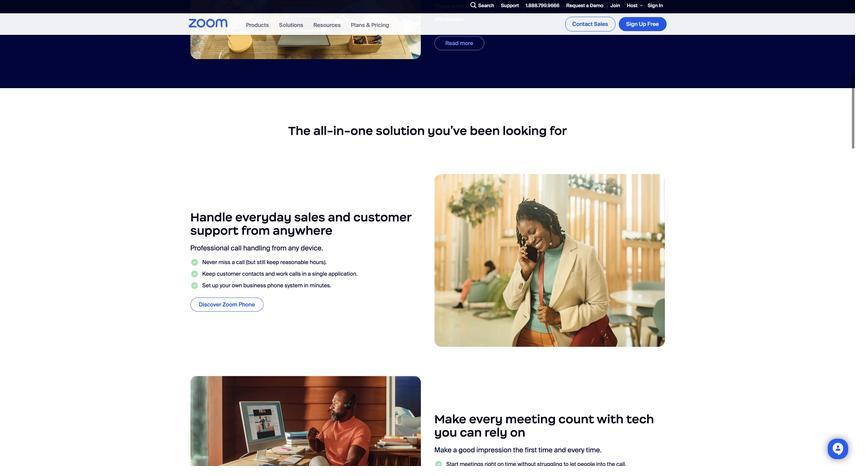 Task type: describe. For each thing, give the bounding box(es) containing it.
1 vertical spatial call
[[236, 259, 245, 266]]

every inside make every meeting count with tech you can rely on
[[470, 412, 503, 427]]

handle everyday sales and customer support from anywhere image
[[435, 174, 665, 347]]

application.
[[329, 270, 358, 278]]

a right the miss
[[232, 259, 235, 266]]

make for make every meeting count with tech you can rely on
[[435, 412, 467, 427]]

keep
[[202, 270, 216, 278]]

market
[[477, 9, 495, 16]]

solution
[[376, 123, 425, 138]]

1 vertical spatial every
[[568, 446, 585, 454]]

and right time
[[555, 446, 567, 454]]

sales
[[295, 210, 325, 225]]

sign up free
[[627, 21, 660, 28]]

0 vertical spatial call
[[231, 244, 242, 252]]

never
[[202, 259, 217, 266]]

support link
[[498, 0, 523, 14]]

the all-in-one solution you've been looking for
[[288, 123, 567, 138]]

&
[[367, 22, 370, 29]]

hours).
[[310, 259, 327, 266]]

the
[[514, 446, 524, 454]]

impression
[[477, 446, 512, 454]]

a left good
[[454, 446, 457, 454]]

sign in link
[[645, 0, 667, 14]]

reach
[[501, 9, 516, 16]]

rely
[[485, 425, 508, 440]]

discover zoom phone link
[[190, 297, 264, 312]]

small
[[451, 3, 465, 10]]

break
[[625, 3, 639, 10]]

today's
[[435, 9, 453, 16]]

need
[[559, 3, 571, 10]]

0 horizontal spatial customer
[[217, 270, 241, 278]]

handle everyday sales and customer support from anywhere
[[190, 210, 412, 238]]

they
[[545, 3, 557, 10]]

3 to from the left
[[619, 3, 624, 10]]

handle
[[190, 210, 233, 225]]

in-
[[334, 123, 351, 138]]

plans
[[351, 22, 365, 29]]

set
[[202, 282, 211, 289]]

read more
[[446, 40, 474, 47]]

request
[[567, 3, 586, 9]]

plans & pricing
[[351, 22, 389, 29]]

demo
[[590, 3, 604, 9]]

host
[[628, 3, 638, 9]]

looking
[[503, 123, 547, 138]]

everyday
[[236, 210, 292, 225]]

calls
[[290, 270, 301, 278]]

business
[[244, 282, 266, 289]]

time.
[[587, 446, 602, 454]]

one
[[351, 123, 373, 138]]

request a demo
[[567, 3, 604, 9]]

been
[[470, 123, 500, 138]]

on
[[511, 425, 526, 440]]

find
[[579, 3, 588, 10]]

scrappy.
[[524, 3, 544, 10]]

plans & pricing link
[[351, 22, 389, 29]]

processes
[[582, 9, 609, 16]]

can
[[460, 425, 482, 440]]

crowded
[[454, 9, 476, 16]]

contacts
[[242, 270, 264, 278]]

out
[[640, 3, 648, 10]]

keep customer contacts and work calls in a single application.
[[202, 270, 358, 278]]

set up your own business phone system in minutes.
[[202, 282, 332, 289]]

discover
[[199, 301, 221, 308]]

your
[[220, 282, 231, 289]]

device.
[[301, 244, 323, 252]]

read more link
[[435, 36, 485, 50]]

be
[[516, 3, 522, 10]]

a left savvy
[[587, 3, 589, 9]]

system
[[285, 282, 303, 289]]

meeting
[[506, 412, 556, 427]]

automate
[[557, 9, 581, 16]]

up
[[640, 21, 647, 28]]

1 vertical spatial in
[[302, 270, 307, 278]]

you
[[435, 425, 457, 440]]

good
[[459, 446, 475, 454]]

for
[[550, 123, 567, 138]]

sign in
[[648, 3, 664, 9]]

support
[[190, 223, 239, 238]]

customer inside handle everyday sales and customer support from anywhere
[[354, 210, 412, 225]]

solutions
[[279, 22, 303, 29]]



Task type: locate. For each thing, give the bounding box(es) containing it.
still
[[257, 259, 266, 266]]

in right system
[[304, 282, 309, 289]]

from left the any
[[272, 244, 287, 252]]

1 make from the top
[[435, 412, 467, 427]]

2 to from the left
[[573, 3, 578, 10]]

1.888.799.9666
[[526, 3, 560, 9]]

professional call handling from any device.
[[190, 244, 323, 252]]

1 horizontal spatial to
[[573, 3, 578, 10]]

up
[[212, 282, 219, 289]]

with
[[597, 412, 624, 427]]

1 horizontal spatial sign
[[648, 3, 658, 9]]

call
[[231, 244, 242, 252], [236, 259, 245, 266]]

1 horizontal spatial every
[[568, 446, 585, 454]]

request a demo link
[[563, 0, 607, 14]]

None search field
[[446, 1, 469, 12]]

0 vertical spatial sign
[[648, 3, 658, 9]]

make every meeting count with tech you can rely on image
[[190, 376, 421, 466]]

anywhere
[[273, 223, 333, 238]]

single
[[312, 270, 328, 278]]

make for make a good impression the first time and every time.
[[435, 446, 452, 454]]

in
[[650, 3, 654, 10], [302, 270, 307, 278], [304, 282, 309, 289]]

1 horizontal spatial from
[[272, 244, 287, 252]]

2 vertical spatial in
[[304, 282, 309, 289]]

make a good impression the first time and every time.
[[435, 446, 602, 454]]

to left find
[[573, 3, 578, 10]]

contact sales
[[573, 21, 609, 28]]

0 vertical spatial customer
[[354, 210, 412, 225]]

1 horizontal spatial customer
[[354, 210, 412, 225]]

handling
[[243, 244, 271, 252]]

and left work
[[266, 270, 275, 278]]

to left be
[[509, 3, 514, 10]]

minutes.
[[310, 282, 332, 289]]

businesses
[[466, 3, 495, 10]]

make inside make every meeting count with tech you can rely on
[[435, 412, 467, 427]]

have
[[496, 3, 508, 10]]

0 vertical spatial make
[[435, 412, 467, 427]]

call left handling
[[231, 244, 242, 252]]

in inside these small businesses have to be scrappy. they need to find savvy ways to break out in today's crowded market — reach new audiences, automate processes and improve efficiencies.
[[650, 3, 654, 10]]

1 vertical spatial make
[[435, 446, 452, 454]]

more
[[460, 40, 474, 47]]

efficiencies.
[[435, 16, 465, 23]]

make every meeting count with tech you can rely on
[[435, 412, 655, 440]]

1 vertical spatial sign
[[627, 21, 638, 28]]

sign left "up"
[[627, 21, 638, 28]]

1.888.799.9666 link
[[523, 0, 563, 14]]

and inside handle everyday sales and customer support from anywhere
[[328, 210, 351, 225]]

all-
[[314, 123, 334, 138]]

host button
[[624, 0, 645, 14]]

0 vertical spatial every
[[470, 412, 503, 427]]

0 horizontal spatial sign
[[627, 21, 638, 28]]

and inside these small businesses have to be scrappy. they need to find savvy ways to break out in today's crowded market — reach new audiences, automate processes and improve efficiencies.
[[610, 9, 620, 16]]

to right ways
[[619, 3, 624, 10]]

free
[[648, 21, 660, 28]]

join
[[611, 3, 621, 9]]

and right sales
[[328, 210, 351, 225]]

2 make from the top
[[435, 446, 452, 454]]

1 to from the left
[[509, 3, 514, 10]]

1 vertical spatial from
[[272, 244, 287, 252]]

0 horizontal spatial to
[[509, 3, 514, 10]]

every
[[470, 412, 503, 427], [568, 446, 585, 454]]

from up professional call handling from any device.
[[242, 223, 270, 238]]

zoom logo image
[[189, 19, 227, 28]]

in right out
[[650, 3, 654, 10]]

0 vertical spatial from
[[242, 223, 270, 238]]

sign
[[648, 3, 658, 9], [627, 21, 638, 28]]

from inside handle everyday sales and customer support from anywhere
[[242, 223, 270, 238]]

tech
[[627, 412, 655, 427]]

and down join
[[610, 9, 620, 16]]

sign left in
[[648, 3, 658, 9]]

audiences,
[[528, 9, 556, 16]]

call left (but
[[236, 259, 245, 266]]

every up impression
[[470, 412, 503, 427]]

zoom
[[223, 301, 238, 308]]

time
[[539, 446, 553, 454]]

these small businesses have to be scrappy. they need to find savvy ways to break out in today's crowded market — reach new audiences, automate processes and improve efficiencies.
[[435, 3, 654, 23]]

the
[[288, 123, 311, 138]]

reasonable
[[281, 259, 309, 266]]

first
[[525, 446, 537, 454]]

work
[[276, 270, 288, 278]]

support
[[501, 3, 519, 9]]

0 vertical spatial in
[[650, 3, 654, 10]]

clear image
[[462, 4, 466, 8], [462, 4, 466, 8]]

contact
[[573, 21, 593, 28]]

savvy
[[590, 3, 604, 10]]

customer
[[354, 210, 412, 225], [217, 270, 241, 278]]

you've
[[428, 123, 468, 138]]

pricing
[[372, 22, 389, 29]]

sign up free link
[[619, 17, 667, 32]]

improve
[[621, 9, 641, 16]]

1 vertical spatial customer
[[217, 270, 241, 278]]

a
[[587, 3, 589, 9], [232, 259, 235, 266], [308, 270, 311, 278], [454, 446, 457, 454]]

a left single
[[308, 270, 311, 278]]

sign for sign up free
[[627, 21, 638, 28]]

products button
[[246, 22, 269, 29]]

in right calls
[[302, 270, 307, 278]]

any
[[288, 244, 299, 252]]

discover zoom phone
[[199, 301, 255, 308]]

0 horizontal spatial every
[[470, 412, 503, 427]]

read
[[446, 40, 459, 47]]

own
[[232, 282, 242, 289]]

2 horizontal spatial to
[[619, 3, 624, 10]]

(but
[[246, 259, 256, 266]]

join link
[[608, 0, 624, 14]]

professional
[[190, 244, 229, 252]]

new
[[517, 9, 527, 16]]

from
[[242, 223, 270, 238], [272, 244, 287, 252]]

ways
[[605, 3, 617, 10]]

—
[[496, 9, 500, 16]]

search image
[[471, 3, 477, 9], [471, 3, 477, 9], [438, 4, 443, 9]]

every left time.
[[568, 446, 585, 454]]

sign for sign in
[[648, 3, 658, 9]]

phone
[[239, 301, 255, 308]]

in
[[660, 3, 664, 9]]

these
[[435, 3, 450, 10]]

resources
[[314, 22, 341, 29]]

products
[[246, 22, 269, 29]]

resources button
[[314, 22, 341, 29]]

0 horizontal spatial from
[[242, 223, 270, 238]]

never miss a call (but still keep reasonable hours).
[[202, 259, 327, 266]]



Task type: vqa. For each thing, say whether or not it's contained in the screenshot.
growing
no



